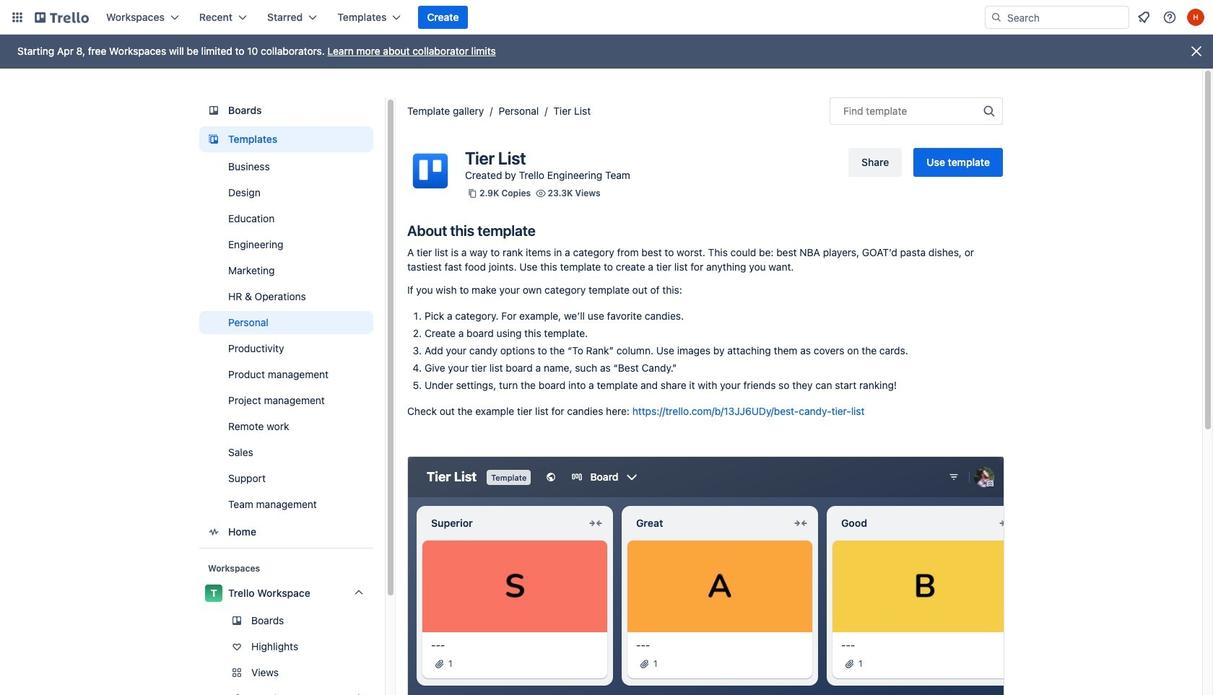 Task type: describe. For each thing, give the bounding box(es) containing it.
2 forward image from the top
[[371, 691, 388, 696]]

open information menu image
[[1163, 10, 1178, 25]]

Search field
[[1003, 7, 1129, 27]]

search image
[[991, 12, 1003, 23]]

home image
[[205, 524, 223, 541]]

1 forward image from the top
[[371, 665, 388, 682]]

add image
[[350, 691, 368, 696]]



Task type: vqa. For each thing, say whether or not it's contained in the screenshot.
the Trello Engineering Team image
yes



Task type: locate. For each thing, give the bounding box(es) containing it.
forward image
[[371, 665, 388, 682], [371, 691, 388, 696]]

board image
[[205, 102, 223, 119]]

howard (howard38800628) image
[[1188, 9, 1205, 26]]

0 notifications image
[[1136, 9, 1153, 26]]

1 vertical spatial forward image
[[371, 691, 388, 696]]

0 vertical spatial forward image
[[371, 665, 388, 682]]

back to home image
[[35, 6, 89, 29]]

trello engineering team image
[[408, 148, 454, 194]]

None field
[[830, 98, 1004, 125]]

template board image
[[205, 131, 223, 148]]

primary element
[[0, 0, 1214, 35]]



